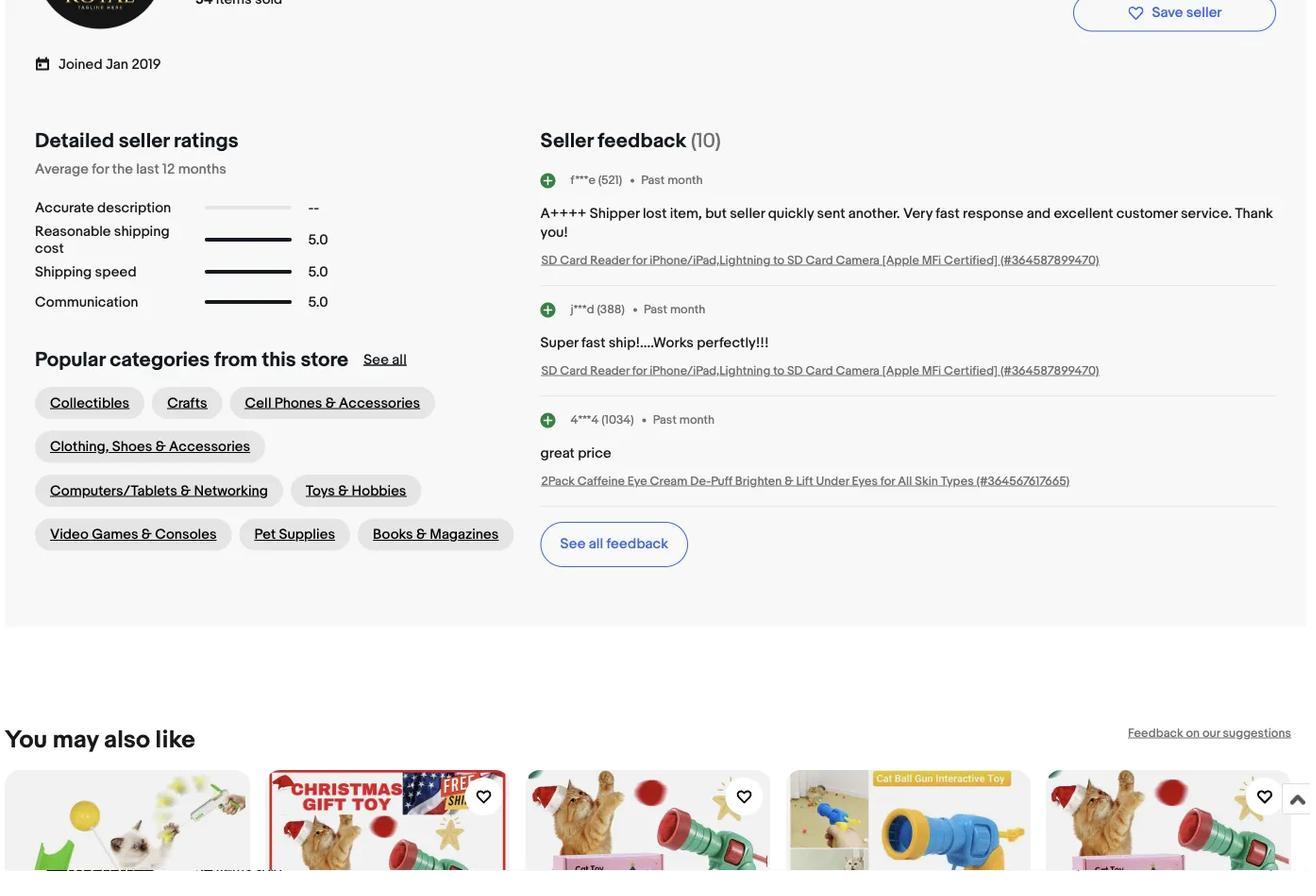 Task type: locate. For each thing, give the bounding box(es) containing it.
1 horizontal spatial seller
[[730, 205, 765, 222]]

2 vertical spatial month
[[679, 413, 715, 427]]

1 mfi from the top
[[922, 253, 941, 268]]

& right games
[[141, 526, 152, 543]]

seller right save on the right top of the page
[[1186, 4, 1222, 21]]

2 - from the left
[[314, 199, 319, 216]]

0 vertical spatial month
[[668, 173, 703, 188]]

clothing,
[[50, 438, 109, 455]]

ship!....works
[[609, 334, 694, 351]]

cell phones & accessories
[[245, 395, 420, 412]]

consoles
[[155, 526, 217, 543]]

seller for detailed
[[119, 128, 169, 153]]

0 vertical spatial sd card reader for iphone/ipad,lightning to sd card camera [apple mfi certified] (#364587899470) link
[[541, 253, 1099, 268]]

shipping speed
[[35, 263, 137, 280]]

you may also like
[[5, 726, 195, 755]]

2 vertical spatial 5.0
[[308, 294, 328, 311]]

1 vertical spatial iphone/ipad,lightning
[[650, 363, 771, 378]]

2 certified] from the top
[[944, 363, 998, 378]]

all right store
[[392, 351, 407, 368]]

see all
[[364, 351, 407, 368]]

a++++
[[540, 205, 587, 222]]

0 vertical spatial camera
[[836, 253, 880, 268]]

computers/tablets
[[50, 482, 177, 499]]

under
[[816, 474, 849, 488]]

crafts link
[[152, 387, 222, 419]]

0 vertical spatial fast
[[936, 205, 960, 222]]

2 reader from the top
[[590, 363, 630, 378]]

seller inside button
[[1186, 4, 1222, 21]]

past month
[[641, 173, 703, 188], [644, 302, 705, 317], [653, 413, 715, 427]]

past for ship!....works
[[644, 302, 667, 317]]

1 vertical spatial reader
[[590, 363, 630, 378]]

0 vertical spatial seller
[[1186, 4, 1222, 21]]

collectibles link
[[35, 387, 145, 419]]

super fast ship!....works perfectly!!!
[[540, 334, 769, 351]]

feedback
[[598, 128, 686, 153], [606, 535, 668, 552]]

1 vertical spatial see
[[560, 535, 586, 552]]

2pack caffeine eye cream de-puff brighten & lift under eyes for all skin types (#364567617665) link
[[541, 474, 1070, 488]]

see all link
[[364, 351, 407, 368]]

computers/tablets & networking link
[[35, 475, 283, 507]]

1 vertical spatial sd card reader for iphone/ipad,lightning to sd card camera [apple mfi certified] (#364587899470) link
[[541, 363, 1099, 378]]

past up lost
[[641, 173, 665, 188]]

accurate
[[35, 199, 94, 216]]

seller
[[540, 128, 593, 153]]

seller
[[1186, 4, 1222, 21], [119, 128, 169, 153], [730, 205, 765, 222]]

books & magazines link
[[358, 519, 514, 551]]

0 horizontal spatial seller
[[119, 128, 169, 153]]

& right phones
[[325, 395, 336, 412]]

sd
[[541, 253, 557, 268], [787, 253, 803, 268], [541, 363, 557, 378], [787, 363, 803, 378]]

seller for save
[[1186, 4, 1222, 21]]

2 sd card reader for iphone/ipad,lightning to sd card camera [apple mfi certified] (#364587899470) link from the top
[[541, 363, 1099, 378]]

fast inside a++++  shipper lost item, but seller quickly sent another. very fast response and excellent customer service. thank you!
[[936, 205, 960, 222]]

1 vertical spatial 5.0
[[308, 263, 328, 280]]

1 vertical spatial sd card reader for iphone/ipad,lightning to sd card camera [apple mfi certified] (#364587899470)
[[541, 363, 1099, 378]]

past up super fast ship!....works perfectly!!!
[[644, 302, 667, 317]]

store
[[301, 347, 348, 372]]

0 horizontal spatial accessories
[[169, 438, 250, 455]]

lift
[[796, 474, 813, 488]]

month for perfectly!!!
[[670, 302, 705, 317]]

past month up super fast ship!....works perfectly!!!
[[644, 302, 705, 317]]

0 vertical spatial 5.0
[[308, 231, 328, 248]]

see for see all
[[364, 351, 389, 368]]

also
[[104, 726, 150, 755]]

1 horizontal spatial accessories
[[339, 395, 420, 412]]

2 camera from the top
[[836, 363, 880, 378]]

0 vertical spatial reader
[[590, 253, 630, 268]]

1 5.0 from the top
[[308, 231, 328, 248]]

1 [apple from the top
[[882, 253, 919, 268]]

4***4 (1034)
[[571, 413, 634, 427]]

books
[[373, 526, 413, 543]]

5.0 for shipping
[[308, 231, 328, 248]]

brighten
[[735, 474, 782, 488]]

see down 2pack
[[560, 535, 586, 552]]

month
[[668, 173, 703, 188], [670, 302, 705, 317], [679, 413, 715, 427]]

item,
[[670, 205, 702, 222]]

1 reader from the top
[[590, 253, 630, 268]]

accessories down see all link
[[339, 395, 420, 412]]

0 horizontal spatial all
[[392, 351, 407, 368]]

[apple for item,
[[882, 253, 919, 268]]

1 sd card reader for iphone/ipad,lightning to sd card camera [apple mfi certified] (#364587899470) link from the top
[[541, 253, 1099, 268]]

0 vertical spatial accessories
[[339, 395, 420, 412]]

save seller button
[[1073, 0, 1276, 32]]

(#364587899470) for super fast ship!....works perfectly!!!
[[1000, 363, 1099, 378]]

feedback
[[1128, 726, 1183, 740]]

feedback up the (521)
[[598, 128, 686, 153]]

1 vertical spatial past
[[644, 302, 667, 317]]

to for item,
[[773, 253, 784, 268]]

& up consoles
[[180, 482, 191, 499]]

1 vertical spatial accessories
[[169, 438, 250, 455]]

all for see all feedback
[[589, 535, 603, 552]]

networking
[[194, 482, 268, 499]]

2019
[[132, 56, 161, 73]]

all inside see all feedback link
[[589, 535, 603, 552]]

iphone/ipad,lightning down but
[[650, 253, 771, 268]]

1 vertical spatial seller
[[119, 128, 169, 153]]

average
[[35, 160, 89, 177]]

1 to from the top
[[773, 253, 784, 268]]

shipping
[[35, 263, 92, 280]]

sd card reader for iphone/ipad,lightning to sd card camera [apple mfi certified] (#364587899470) down sent on the right
[[541, 253, 1099, 268]]

camera for perfectly!!!
[[836, 363, 880, 378]]

feedback down eye
[[606, 535, 668, 552]]

average for the last 12 months
[[35, 160, 226, 177]]

toys
[[306, 482, 335, 499]]

fast right very
[[936, 205, 960, 222]]

joined jan 2019
[[59, 56, 161, 73]]

1 sd card reader for iphone/ipad,lightning to sd card camera [apple mfi certified] (#364587899470) from the top
[[541, 253, 1099, 268]]

0 vertical spatial certified]
[[944, 253, 998, 268]]

eye
[[628, 474, 647, 488]]

1 horizontal spatial fast
[[936, 205, 960, 222]]

2 iphone/ipad,lightning from the top
[[650, 363, 771, 378]]

1 iphone/ipad,lightning from the top
[[650, 253, 771, 268]]

price
[[578, 445, 611, 462]]

1 vertical spatial month
[[670, 302, 705, 317]]

1 camera from the top
[[836, 253, 880, 268]]

past month up cream at bottom
[[653, 413, 715, 427]]

iphone/ipad,lightning down perfectly!!!
[[650, 363, 771, 378]]

seller feedback (10)
[[540, 128, 721, 153]]

1 vertical spatial past month
[[644, 302, 705, 317]]

sd card reader for iphone/ipad,lightning to sd card camera [apple mfi certified] (#364587899470)
[[541, 253, 1099, 268], [541, 363, 1099, 378]]

text__icon wrapper image
[[35, 55, 59, 72]]

2 to from the top
[[773, 363, 784, 378]]

reader
[[590, 253, 630, 268], [590, 363, 630, 378]]

caffeine
[[578, 474, 625, 488]]

0 vertical spatial past month
[[641, 173, 703, 188]]

reader for fast
[[590, 363, 630, 378]]

& inside 'link'
[[338, 482, 348, 499]]

for left the the
[[92, 160, 109, 177]]

sd card reader for iphone/ipad,lightning to sd card camera [apple mfi certified] (#364587899470) link
[[541, 253, 1099, 268], [541, 363, 1099, 378]]

0 vertical spatial see
[[364, 351, 389, 368]]

joined
[[59, 56, 103, 73]]

pet
[[254, 526, 276, 543]]

phones
[[275, 395, 322, 412]]

month up de- at right
[[679, 413, 715, 427]]

1 horizontal spatial see
[[560, 535, 586, 552]]

1 vertical spatial [apple
[[882, 363, 919, 378]]

2 5.0 from the top
[[308, 263, 328, 280]]

cell
[[245, 395, 271, 412]]

0 vertical spatial iphone/ipad,lightning
[[650, 253, 771, 268]]

2 (#364587899470) from the top
[[1000, 363, 1099, 378]]

2 [apple from the top
[[882, 363, 919, 378]]

0 vertical spatial past
[[641, 173, 665, 188]]

1 vertical spatial (#364587899470)
[[1000, 363, 1099, 378]]

2pack
[[541, 474, 575, 488]]

0 vertical spatial mfi
[[922, 253, 941, 268]]

hobbies
[[352, 482, 406, 499]]

ratings
[[174, 128, 238, 153]]

1 vertical spatial mfi
[[922, 363, 941, 378]]

2 sd card reader for iphone/ipad,lightning to sd card camera [apple mfi certified] (#364587899470) from the top
[[541, 363, 1099, 378]]

0 vertical spatial (#364587899470)
[[1000, 253, 1099, 268]]

1 vertical spatial camera
[[836, 363, 880, 378]]

seller right but
[[730, 205, 765, 222]]

save seller
[[1152, 4, 1222, 21]]

1 (#364587899470) from the top
[[1000, 253, 1099, 268]]

feedback on our suggestions link
[[1128, 726, 1291, 740]]

-
[[308, 199, 314, 216], [314, 199, 319, 216]]

0 vertical spatial all
[[392, 351, 407, 368]]

fast down j***d (388)
[[581, 334, 605, 351]]

(#364567617665)
[[977, 474, 1070, 488]]

toys & hobbies link
[[291, 475, 421, 507]]

1 vertical spatial all
[[589, 535, 603, 552]]

0 vertical spatial [apple
[[882, 253, 919, 268]]

very
[[903, 205, 933, 222]]

1 certified] from the top
[[944, 253, 998, 268]]

seller inside a++++  shipper lost item, but seller quickly sent another. very fast response and excellent customer service. thank you!
[[730, 205, 765, 222]]

mfi
[[922, 253, 941, 268], [922, 363, 941, 378]]

& right toys
[[338, 482, 348, 499]]

sd card reader for iphone/ipad,lightning to sd card camera [apple mfi certified] (#364587899470) down perfectly!!!
[[541, 363, 1099, 378]]

jan
[[106, 56, 128, 73]]

(1034)
[[602, 413, 634, 427]]

see
[[364, 351, 389, 368], [560, 535, 586, 552]]

2 horizontal spatial seller
[[1186, 4, 1222, 21]]

list
[[5, 755, 1306, 871]]

1 horizontal spatial all
[[589, 535, 603, 552]]

mfi for item,
[[922, 253, 941, 268]]

2 mfi from the top
[[922, 363, 941, 378]]

month up super fast ship!....works perfectly!!!
[[670, 302, 705, 317]]

0 horizontal spatial see
[[364, 351, 389, 368]]

accessories up networking
[[169, 438, 250, 455]]

1 vertical spatial fast
[[581, 334, 605, 351]]

2 vertical spatial seller
[[730, 205, 765, 222]]

past month for ship!....works
[[644, 302, 705, 317]]

1 vertical spatial to
[[773, 363, 784, 378]]

month up item,
[[668, 173, 703, 188]]

5.0
[[308, 231, 328, 248], [308, 263, 328, 280], [308, 294, 328, 311]]

1 vertical spatial certified]
[[944, 363, 998, 378]]

sd card reader for iphone/ipad,lightning to sd card camera [apple mfi certified] (#364587899470) link down perfectly!!!
[[541, 363, 1099, 378]]

see right store
[[364, 351, 389, 368]]

video
[[50, 526, 89, 543]]

certified]
[[944, 253, 998, 268], [944, 363, 998, 378]]

reader up 4***4 (1034)
[[590, 363, 630, 378]]

sd card reader for iphone/ipad,lightning to sd card camera [apple mfi certified] (#364587899470) link down sent on the right
[[541, 253, 1099, 268]]

past month up item,
[[641, 173, 703, 188]]

all down caffeine
[[589, 535, 603, 552]]

0 vertical spatial sd card reader for iphone/ipad,lightning to sd card camera [apple mfi certified] (#364587899470)
[[541, 253, 1099, 268]]

skin
[[915, 474, 938, 488]]

see all feedback link
[[540, 522, 688, 567]]

seller up last
[[119, 128, 169, 153]]

sd card reader for iphone/ipad,lightning to sd card camera [apple mfi certified] (#364587899470) for item,
[[541, 253, 1099, 268]]

types
[[941, 474, 974, 488]]

all
[[898, 474, 912, 488]]

you
[[5, 726, 47, 755]]

perfectly!!!
[[697, 334, 769, 351]]

video games & consoles link
[[35, 519, 232, 551]]

0 vertical spatial to
[[773, 253, 784, 268]]

past right the (1034)
[[653, 413, 677, 427]]

iphone/ipad,lightning for perfectly!!!
[[650, 363, 771, 378]]

crafts
[[167, 395, 207, 412]]

reader down shipper
[[590, 253, 630, 268]]

games
[[92, 526, 138, 543]]

--
[[308, 199, 319, 216]]



Task type: vqa. For each thing, say whether or not it's contained in the screenshot.
Average for the last 12 months
yes



Task type: describe. For each thing, give the bounding box(es) containing it.
sent
[[817, 205, 845, 222]]

feedback on our suggestions
[[1128, 726, 1291, 740]]

you!
[[540, 224, 568, 241]]

de-
[[690, 474, 711, 488]]

another.
[[848, 205, 900, 222]]

clothing, shoes & accessories
[[50, 438, 250, 455]]

& right shoes
[[156, 438, 166, 455]]

save
[[1152, 4, 1183, 21]]

2pack caffeine eye cream de-puff brighten & lift under eyes for all skin types (#364567617665)
[[541, 474, 1070, 488]]

customer
[[1116, 205, 1178, 222]]

1 vertical spatial feedback
[[606, 535, 668, 552]]

categories
[[110, 347, 210, 372]]

camera for item,
[[836, 253, 880, 268]]

accessories for cell phones & accessories
[[339, 395, 420, 412]]

from
[[214, 347, 257, 372]]

the
[[112, 160, 133, 177]]

2 vertical spatial past month
[[653, 413, 715, 427]]

mfi for perfectly!!!
[[922, 363, 941, 378]]

thank
[[1235, 205, 1273, 222]]

puff
[[711, 474, 732, 488]]

response
[[963, 205, 1023, 222]]

lost
[[643, 205, 667, 222]]

cost
[[35, 240, 64, 257]]

reasonable shipping cost
[[35, 223, 170, 257]]

f***e
[[571, 173, 595, 188]]

for left all at bottom
[[880, 474, 895, 488]]

0 horizontal spatial fast
[[581, 334, 605, 351]]

pet supplies
[[254, 526, 335, 543]]

for down lost
[[632, 253, 647, 268]]

past month for lost
[[641, 173, 703, 188]]

super
[[540, 334, 578, 351]]

& left lift
[[784, 474, 793, 488]]

sd card reader for iphone/ipad,lightning to sd card camera [apple mfi certified] (#364587899470) link for perfectly!!!
[[541, 363, 1099, 378]]

(10)
[[691, 128, 721, 153]]

1 - from the left
[[308, 199, 314, 216]]

cream
[[650, 474, 687, 488]]

month for item,
[[668, 173, 703, 188]]

last
[[136, 160, 159, 177]]

(388)
[[597, 302, 625, 317]]

excellent
[[1054, 205, 1113, 222]]

for down the ship!....works
[[632, 363, 647, 378]]

see for see all feedback
[[560, 535, 586, 552]]

collectibles
[[50, 395, 129, 412]]

great
[[540, 445, 575, 462]]

this
[[262, 347, 296, 372]]

sd card reader for iphone/ipad,lightning to sd card camera [apple mfi certified] (#364587899470) link for item,
[[541, 253, 1099, 268]]

like
[[155, 726, 195, 755]]

quickly
[[768, 205, 814, 222]]

service.
[[1181, 205, 1232, 222]]

detailed seller ratings
[[35, 128, 238, 153]]

past for lost
[[641, 173, 665, 188]]

popular
[[35, 347, 105, 372]]

shipper
[[590, 205, 640, 222]]

toys & hobbies
[[306, 482, 406, 499]]

detailed
[[35, 128, 114, 153]]

pet supplies link
[[239, 519, 350, 551]]

all for see all
[[392, 351, 407, 368]]

description
[[97, 199, 171, 216]]

2 vertical spatial past
[[653, 413, 677, 427]]

accessories for clothing, shoes & accessories
[[169, 438, 250, 455]]

books & magazines
[[373, 526, 499, 543]]

a++++  shipper lost item, but seller quickly sent another. very fast response and excellent customer service. thank you!
[[540, 205, 1273, 241]]

and
[[1027, 205, 1051, 222]]

iphone/ipad,lightning for item,
[[650, 253, 771, 268]]

j***d (388)
[[571, 302, 625, 317]]

reader for shipper
[[590, 253, 630, 268]]

cell phones & accessories link
[[230, 387, 435, 419]]

certified] for item,
[[944, 253, 998, 268]]

to for perfectly!!!
[[773, 363, 784, 378]]

communication
[[35, 294, 138, 311]]

certified] for perfectly!!!
[[944, 363, 998, 378]]

supplies
[[279, 526, 335, 543]]

(#364587899470) for a++++  shipper lost item, but seller quickly sent another. very fast response and excellent customer service. thank you!
[[1000, 253, 1099, 268]]

(521)
[[598, 173, 622, 188]]

5.0 for speed
[[308, 263, 328, 280]]

magazines
[[430, 526, 499, 543]]

see all feedback
[[560, 535, 668, 552]]

our
[[1203, 726, 1220, 740]]

4***4
[[571, 413, 599, 427]]

[apple for perfectly!!!
[[882, 363, 919, 378]]

12
[[162, 160, 175, 177]]

computers/tablets & networking
[[50, 482, 268, 499]]

may
[[53, 726, 99, 755]]

& right books
[[416, 526, 427, 543]]

3 5.0 from the top
[[308, 294, 328, 311]]

months
[[178, 160, 226, 177]]

sd card reader for iphone/ipad,lightning to sd card camera [apple mfi certified] (#364587899470) for perfectly!!!
[[541, 363, 1099, 378]]

j***d
[[571, 302, 594, 317]]

0 vertical spatial feedback
[[598, 128, 686, 153]]

shipping
[[114, 223, 170, 240]]



